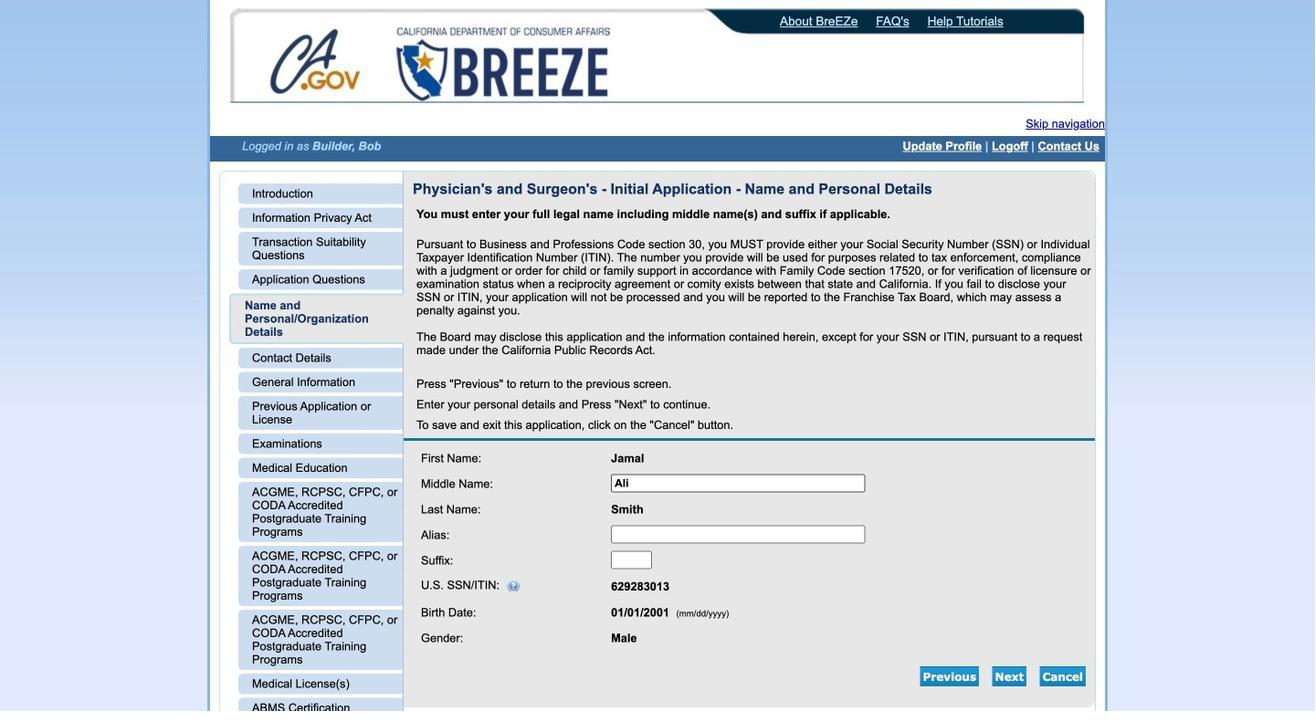 Task type: locate. For each thing, give the bounding box(es) containing it.
None text field
[[611, 551, 652, 569]]

None submit
[[920, 667, 979, 687], [992, 667, 1027, 687], [1040, 667, 1086, 687], [920, 667, 979, 687], [992, 667, 1027, 687], [1040, 667, 1086, 687]]

ca.gov image
[[269, 28, 363, 99]]

disclosure of your social security number or individual tax identification number is mandatory. section 30 of the business and professions code and public law 94-455 [42 u.s.c.a. 405(c)(2)(c)] authorizes collection of your social security number or individual tax identification number. your social security number or individual tax identification number will be used exclusively for tax enforcement purposes, and for purposes of compliance with any judgment or order for family support in accordance with section 11350.6 of the welfare and institutions code, or for verification of licensure or examination status by a licensing or examination entity which utilizes a national examination and where licensure is reciprocal with the requesting state. if you fail to disclose your social security number or individual tax identification number, your application for initial or renewal license will not be processed and you will be reported to the franchise tax board, which may assess $100 penalty against you. image
[[500, 580, 521, 592]]

None text field
[[611, 474, 865, 492], [611, 525, 865, 544], [611, 474, 865, 492], [611, 525, 865, 544]]

state of california breeze image
[[393, 28, 614, 101]]



Task type: vqa. For each thing, say whether or not it's contained in the screenshot.
text field
yes



